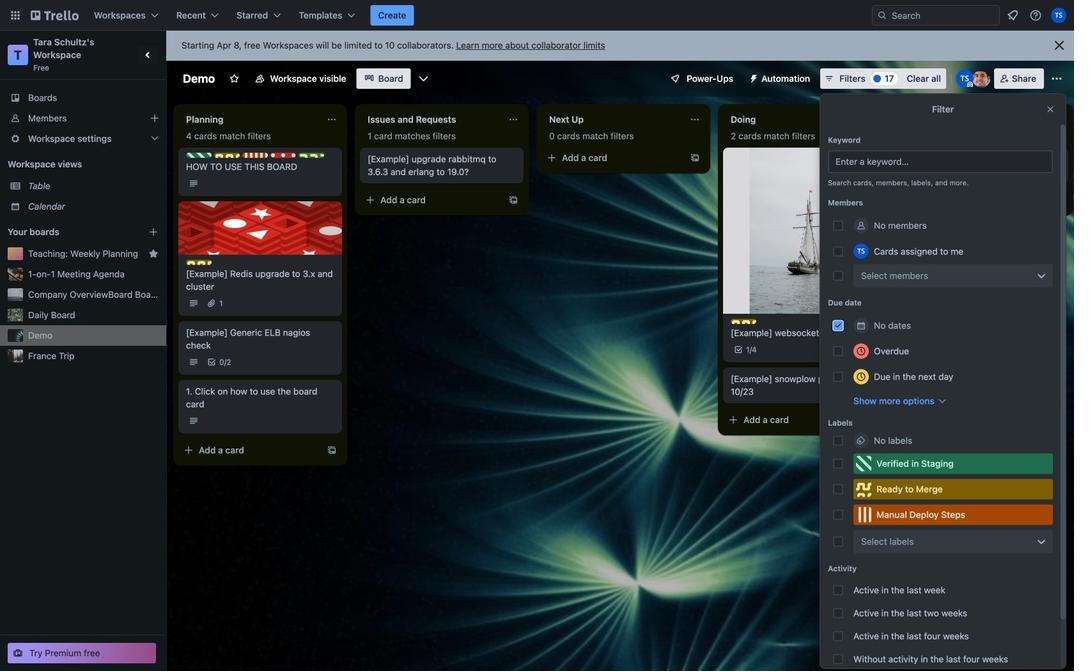 Task type: locate. For each thing, give the bounding box(es) containing it.
tara schultz (taraschultz7) image
[[1052, 8, 1067, 23], [956, 70, 974, 88], [854, 244, 870, 259]]

color: lime, title: "secrets" element
[[299, 153, 324, 158]]

workspace navigation collapse icon image
[[139, 46, 157, 64]]

2 horizontal spatial tara schultz (taraschultz7) image
[[1052, 8, 1067, 23]]

0 vertical spatial tara schultz (taraschultz7) image
[[1052, 8, 1067, 23]]

color: green, title: "verified in staging" element
[[186, 153, 212, 158], [854, 454, 1054, 474]]

sm image
[[744, 68, 762, 86]]

create from template… image
[[690, 153, 701, 163], [509, 195, 519, 205], [327, 446, 337, 456]]

1 vertical spatial create from template… image
[[509, 195, 519, 205]]

color: orange, title: "manual deploy steps" element
[[242, 153, 268, 158], [854, 505, 1054, 526]]

starred icon image
[[148, 249, 159, 259]]

1 horizontal spatial color: green, title: "verified in staging" element
[[854, 454, 1054, 474]]

1 vertical spatial tara schultz (taraschultz7) image
[[956, 70, 974, 88]]

2 vertical spatial create from template… image
[[327, 446, 337, 456]]

1 vertical spatial color: orange, title: "manual deploy steps" element
[[854, 505, 1054, 526]]

tara schultz (taraschultz7) image inside primary element
[[1052, 8, 1067, 23]]

0 horizontal spatial color: orange, title: "manual deploy steps" element
[[242, 153, 268, 158]]

color: yellow, title: "ready to merge" element
[[214, 153, 240, 158], [186, 260, 212, 265], [731, 319, 757, 324], [854, 480, 1054, 500]]

0 horizontal spatial tara schultz (taraschultz7) image
[[854, 244, 870, 259]]

None text field
[[360, 109, 504, 130], [724, 109, 867, 130], [360, 109, 504, 130], [724, 109, 867, 130]]

customize views image
[[418, 72, 430, 85]]

None text field
[[179, 109, 322, 130], [542, 109, 685, 130], [179, 109, 322, 130], [542, 109, 685, 130]]

1 horizontal spatial create from template… image
[[509, 195, 519, 205]]

Search field
[[873, 5, 1001, 26]]

1 horizontal spatial color: orange, title: "manual deploy steps" element
[[854, 505, 1054, 526]]

james peterson (jamespeterson93) image
[[867, 342, 882, 358]]

show menu image
[[1051, 72, 1064, 85]]

james peterson (jamespeterson93) image
[[973, 70, 991, 88]]

add board image
[[148, 227, 159, 237]]

color: red, title: "unshippable!" element
[[271, 153, 296, 158]]

0 vertical spatial create from template… image
[[690, 153, 701, 163]]

Board name text field
[[177, 68, 222, 89]]

search image
[[878, 10, 888, 20]]

0 horizontal spatial color: green, title: "verified in staging" element
[[186, 153, 212, 158]]

star or unstar board image
[[229, 74, 239, 84]]

0 vertical spatial color: green, title: "verified in staging" element
[[186, 153, 212, 158]]



Task type: describe. For each thing, give the bounding box(es) containing it.
back to home image
[[31, 5, 79, 26]]

create from template… image
[[1054, 195, 1064, 205]]

this member is an admin of this board. image
[[968, 82, 974, 88]]

1 vertical spatial color: green, title: "verified in staging" element
[[854, 454, 1054, 474]]

primary element
[[0, 0, 1075, 31]]

Enter a keyword… text field
[[829, 150, 1054, 173]]

open information menu image
[[1030, 9, 1043, 22]]

0 notifications image
[[1006, 8, 1021, 23]]

close popover image
[[1046, 104, 1056, 115]]

your boards with 6 items element
[[8, 225, 129, 240]]

0 horizontal spatial create from template… image
[[327, 446, 337, 456]]

2 horizontal spatial create from template… image
[[690, 153, 701, 163]]

2 vertical spatial tara schultz (taraschultz7) image
[[854, 244, 870, 259]]

0 vertical spatial color: orange, title: "manual deploy steps" element
[[242, 153, 268, 158]]

1 horizontal spatial tara schultz (taraschultz7) image
[[956, 70, 974, 88]]



Task type: vqa. For each thing, say whether or not it's contained in the screenshot.
Show less button
no



